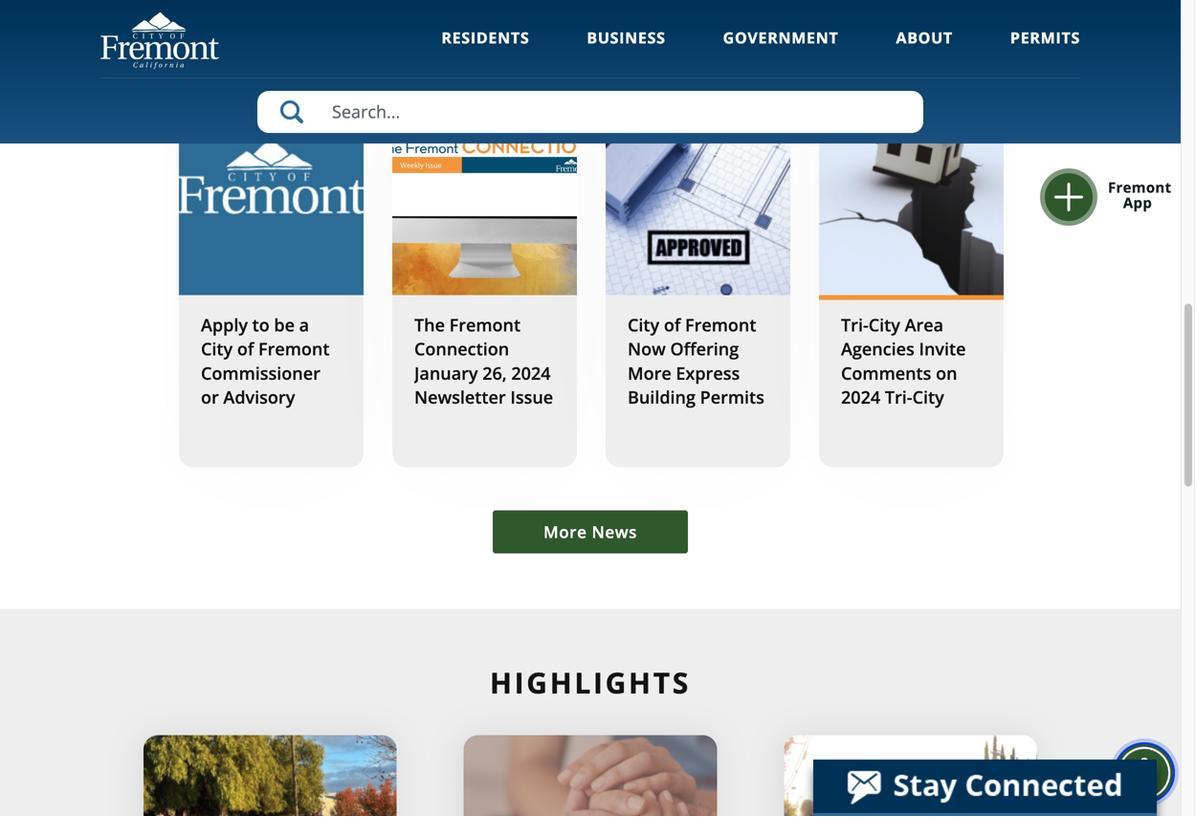 Task type: vqa. For each thing, say whether or not it's contained in the screenshot.
Hazard
yes



Task type: describe. For each thing, give the bounding box(es) containing it.
newsletter
[[414, 386, 506, 409]]

fremont app
[[1108, 177, 1172, 212]]

2024 inside the fremont connection january 26, 2024 newsletter issue
[[511, 362, 551, 385]]

apply
[[201, 313, 248, 337]]

be
[[274, 313, 295, 337]]

of inside apply to be a city of fremont commissioner or advisory board member
[[237, 337, 254, 361]]

city inside city of fremont now offering more express building permits
[[628, 313, 659, 337]]

permits link
[[1010, 27, 1080, 74]]

city up agencies
[[869, 313, 900, 337]]

plan
[[930, 434, 967, 457]]

1 vertical spatial more
[[543, 521, 587, 543]]

apply to be a city of fremont commissioner or advisory board member
[[201, 313, 330, 433]]

hazard
[[889, 410, 948, 433]]

now
[[628, 337, 666, 361]]

the fremont connection january 26, 2024 newsletter issue link
[[392, 54, 577, 467]]

fremont inside the fremont connection january 26, 2024 newsletter issue
[[449, 313, 521, 337]]

agencies
[[841, 337, 915, 361]]

app
[[1123, 193, 1152, 212]]

fremont inside apply to be a city of fremont commissioner or advisory board member
[[258, 337, 330, 361]]

the
[[414, 313, 445, 337]]

city up hazard
[[912, 386, 944, 409]]

about link
[[896, 27, 953, 74]]

tri-city area agencies invite comments on 2024 tri-city local hazard mitigation plan link
[[819, 54, 1004, 467]]

advisory
[[223, 386, 295, 409]]

apply to be a city of fremont commissioner or advisory board member link
[[179, 54, 364, 467]]

or
[[201, 386, 219, 409]]

26,
[[482, 362, 507, 385]]

to
[[252, 313, 270, 337]]

issue
[[510, 386, 553, 409]]

of inside city of fremont now offering more express building permits
[[664, 313, 681, 337]]

area
[[905, 313, 944, 337]]

offering
[[670, 337, 739, 361]]

january
[[414, 362, 478, 385]]

building
[[628, 386, 696, 409]]

city of fremont now offering more express building permits link
[[606, 54, 790, 467]]

business
[[587, 27, 666, 48]]

the fremont connection january 26, 2024 newsletter issue
[[414, 313, 553, 409]]

local
[[841, 410, 884, 433]]

a
[[299, 313, 309, 337]]

city of fremont now offering more express building permits
[[628, 313, 764, 409]]

Search text field
[[257, 91, 923, 133]]

0 horizontal spatial tri-
[[841, 313, 869, 337]]

stay connected image
[[813, 760, 1155, 813]]

on
[[936, 362, 957, 385]]

more news
[[543, 521, 637, 543]]

permits inside city of fremont now offering more express building permits
[[700, 386, 764, 409]]



Task type: locate. For each thing, give the bounding box(es) containing it.
city
[[628, 313, 659, 337], [869, 313, 900, 337], [201, 337, 233, 361], [912, 386, 944, 409]]

tri-city area agencies invite comments on 2024 tri-city local hazard mitigation plan image
[[819, 54, 1004, 295]]

of up now at top right
[[664, 313, 681, 337]]

city up now at top right
[[628, 313, 659, 337]]

about
[[896, 27, 953, 48]]

fremont inside city of fremont now offering more express building permits
[[685, 313, 756, 337]]

tri- up agencies
[[841, 313, 869, 337]]

connection
[[414, 337, 509, 361]]

news
[[592, 521, 637, 543]]

tri- down comments
[[885, 386, 912, 409]]

2024 inside tri-city area agencies invite comments on 2024 tri-city local hazard mitigation plan
[[841, 386, 880, 409]]

fremont app link
[[1065, 173, 1181, 221]]

0 horizontal spatial more
[[543, 521, 587, 543]]

2024 up issue
[[511, 362, 551, 385]]

government
[[723, 27, 839, 48]]

fremont
[[1108, 177, 1172, 197], [449, 313, 521, 337], [685, 313, 756, 337], [258, 337, 330, 361]]

2024 up local
[[841, 386, 880, 409]]

1 horizontal spatial 2024
[[841, 386, 880, 409]]

invite
[[919, 337, 966, 361]]

city inside apply to be a city of fremont commissioner or advisory board member
[[201, 337, 233, 361]]

1 horizontal spatial of
[[664, 313, 681, 337]]

city down apply
[[201, 337, 233, 361]]

1 horizontal spatial tri-
[[885, 386, 912, 409]]

residents
[[441, 27, 529, 48]]

0 horizontal spatial 2024
[[511, 362, 551, 385]]

1 horizontal spatial more
[[628, 362, 671, 385]]

0 vertical spatial more
[[628, 362, 671, 385]]

business link
[[587, 27, 666, 74]]

express
[[676, 362, 740, 385]]

tri-
[[841, 313, 869, 337], [885, 386, 912, 409]]

comments
[[841, 362, 931, 385]]

2024
[[511, 362, 551, 385], [841, 386, 880, 409]]

0 vertical spatial 2024
[[511, 362, 551, 385]]

0 vertical spatial permits
[[1010, 27, 1080, 48]]

1 vertical spatial 2024
[[841, 386, 880, 409]]

mitigation
[[841, 434, 926, 457]]

0 horizontal spatial of
[[237, 337, 254, 361]]

more left news
[[543, 521, 587, 543]]

of up commissioner
[[237, 337, 254, 361]]

board
[[201, 410, 251, 433]]

of
[[664, 313, 681, 337], [237, 337, 254, 361]]

tri-city area agencies invite comments on 2024 tri-city local hazard mitigation plan
[[841, 313, 967, 457]]

more inside city of fremont now offering more express building permits
[[628, 362, 671, 385]]

0 horizontal spatial permits
[[700, 386, 764, 409]]

1 horizontal spatial permits
[[1010, 27, 1080, 48]]

more
[[628, 362, 671, 385], [543, 521, 587, 543]]

more down now at top right
[[628, 362, 671, 385]]

commissioner
[[201, 362, 320, 385]]

government link
[[723, 27, 839, 74]]

1 vertical spatial tri-
[[885, 386, 912, 409]]

0 vertical spatial tri-
[[841, 313, 869, 337]]

member
[[255, 410, 326, 433]]

1 vertical spatial permits
[[700, 386, 764, 409]]

residents link
[[441, 27, 529, 74]]

highlights
[[490, 663, 691, 702]]

more news link
[[493, 510, 688, 554]]

city of fremont now offering more express building permits image
[[606, 54, 790, 295]]

permits
[[1010, 27, 1080, 48], [700, 386, 764, 409]]

the fremont connection january 26, 2024 newsletter issue image
[[392, 54, 577, 295]]

apply to be a city of fremont commissioner or advisory board member image
[[179, 54, 364, 295]]



